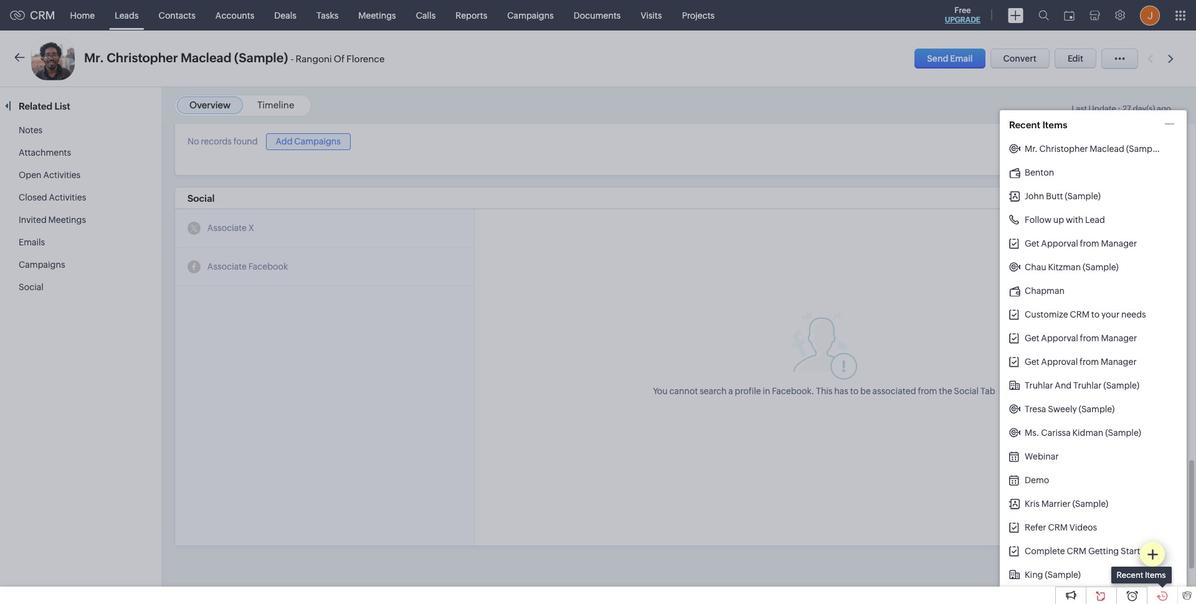 Task type: locate. For each thing, give the bounding box(es) containing it.
complete crm getting started steps link
[[1009, 546, 1177, 557]]

getting
[[1088, 546, 1119, 556]]

social down emails link
[[19, 282, 43, 292]]

0 vertical spatial manager
[[1101, 239, 1137, 249]]

documents link
[[564, 0, 631, 30]]

complete crm getting started steps
[[1025, 546, 1174, 556]]

mr.
[[84, 50, 104, 65], [1025, 144, 1038, 154]]

social right the
[[954, 386, 979, 396]]

convert button
[[990, 49, 1050, 69]]

1 vertical spatial maclead
[[1090, 144, 1124, 154]]

from up the truhlar and truhlar (sample) link
[[1080, 357, 1099, 367]]

from
[[1080, 239, 1099, 249], [1080, 333, 1099, 343], [1080, 357, 1099, 367], [918, 386, 937, 396]]

records
[[201, 137, 232, 147]]

mr. down home link
[[84, 50, 104, 65]]

recent items up benton
[[1009, 120, 1067, 130]]

overview link
[[189, 100, 231, 110]]

christopher for mr. christopher maclead (sample)
[[1039, 144, 1088, 154]]

follow up with lead link
[[1009, 214, 1177, 226]]

calls link
[[406, 0, 446, 30]]

activities up invited meetings
[[49, 192, 86, 202]]

0 vertical spatial to
[[1091, 310, 1100, 320]]

king (sample)
[[1025, 570, 1081, 580]]

2 vertical spatial manager
[[1101, 357, 1137, 367]]

no
[[188, 137, 199, 147]]

leads link
[[105, 0, 149, 30]]

the
[[939, 386, 952, 396]]

0 vertical spatial get apporval from manager
[[1025, 239, 1137, 249]]

this
[[816, 386, 833, 396]]

0 vertical spatial mr.
[[84, 50, 104, 65]]

related
[[19, 101, 52, 112]]

ago
[[1157, 104, 1171, 113]]

truhlar and truhlar (sample) link
[[1009, 380, 1177, 391]]

kris marrier (sample)
[[1025, 499, 1108, 509]]

meetings down closed activities
[[48, 215, 86, 225]]

documents
[[574, 10, 621, 20]]

maclead up overview
[[181, 50, 231, 65]]

meetings
[[358, 10, 396, 20], [48, 215, 86, 225]]

john butt (sample)
[[1025, 191, 1101, 201]]

get apporval from manager link down customize crm to your needs link on the right bottom of page
[[1009, 333, 1177, 344]]

campaigns link down emails link
[[19, 260, 65, 270]]

up
[[1053, 215, 1064, 225]]

1 horizontal spatial maclead
[[1090, 144, 1124, 154]]

0 vertical spatial associate
[[207, 223, 247, 233]]

mr. up benton
[[1025, 144, 1038, 154]]

apporval up approval
[[1041, 333, 1078, 343]]

refer crm videos link
[[1009, 522, 1177, 533]]

butt
[[1046, 191, 1063, 201]]

x
[[248, 223, 254, 233]]

associate left x
[[207, 223, 247, 233]]

1 vertical spatial get apporval from manager
[[1025, 333, 1137, 343]]

1 vertical spatial manager
[[1101, 333, 1137, 343]]

1 vertical spatial associate
[[207, 262, 247, 272]]

convert
[[1003, 54, 1037, 64]]

1 vertical spatial get apporval from manager link
[[1009, 333, 1177, 344]]

1 horizontal spatial christopher
[[1039, 144, 1088, 154]]

0 vertical spatial maclead
[[181, 50, 231, 65]]

to left your
[[1091, 310, 1100, 320]]

invited
[[19, 215, 47, 225]]

2 associate from the top
[[207, 262, 247, 272]]

accounts link
[[205, 0, 264, 30]]

truhlar up tresa
[[1025, 381, 1053, 391]]

1 vertical spatial social
[[19, 282, 43, 292]]

items down create new sticky note icon
[[1145, 571, 1166, 580]]

3 get from the top
[[1025, 357, 1039, 367]]

2 get from the top
[[1025, 333, 1039, 343]]

1 horizontal spatial mr.
[[1025, 144, 1038, 154]]

campaigns link right the reports
[[497, 0, 564, 30]]

accounts
[[215, 10, 254, 20]]

crm down videos
[[1067, 546, 1087, 556]]

1 horizontal spatial to
[[1091, 310, 1100, 320]]

open activities link
[[19, 170, 81, 180]]

meetings link
[[348, 0, 406, 30]]

visits link
[[631, 0, 672, 30]]

get approval from manager link
[[1009, 356, 1177, 368]]

social up associate x
[[188, 193, 215, 204]]

crm
[[30, 9, 55, 22], [1070, 310, 1090, 320], [1048, 523, 1068, 533], [1067, 546, 1087, 556]]

get approval from manager
[[1025, 357, 1137, 367]]

christopher up benton
[[1039, 144, 1088, 154]]

get for first get apporval from manager link from the bottom
[[1025, 333, 1039, 343]]

found
[[233, 137, 258, 147]]

get up chau
[[1025, 239, 1039, 249]]

0 horizontal spatial truhlar
[[1025, 381, 1053, 391]]

meetings up florence
[[358, 10, 396, 20]]

associate for facebook
[[207, 262, 247, 272]]

0 vertical spatial apporval
[[1041, 239, 1078, 249]]

cannot
[[669, 386, 698, 396]]

0 horizontal spatial campaigns link
[[19, 260, 65, 270]]

maclead for mr. christopher maclead (sample)
[[1090, 144, 1124, 154]]

webinar link
[[1009, 451, 1177, 462]]

0 horizontal spatial christopher
[[107, 50, 178, 65]]

from down customize crm to your needs link on the right bottom of page
[[1080, 333, 1099, 343]]

recent items down create new sticky note icon
[[1117, 571, 1166, 580]]

0 horizontal spatial mr.
[[84, 50, 104, 65]]

campaigns right add
[[294, 136, 341, 146]]

crm for customize
[[1070, 310, 1090, 320]]

(sample) left -
[[234, 50, 288, 65]]

update
[[1089, 104, 1116, 113]]

0 vertical spatial get
[[1025, 239, 1039, 249]]

campaigns right the reports
[[507, 10, 554, 20]]

0 horizontal spatial items
[[1042, 120, 1067, 130]]

1 vertical spatial apporval
[[1041, 333, 1078, 343]]

apporval down up
[[1041, 239, 1078, 249]]

of
[[334, 54, 345, 64]]

maclead
[[181, 50, 231, 65], [1090, 144, 1124, 154]]

2 horizontal spatial social
[[954, 386, 979, 396]]

manager down your
[[1101, 333, 1137, 343]]

social
[[188, 193, 215, 204], [19, 282, 43, 292], [954, 386, 979, 396]]

john
[[1025, 191, 1044, 201]]

truhlar right and at bottom right
[[1073, 381, 1102, 391]]

(sample) down get approval from manager link
[[1103, 381, 1139, 391]]

approval
[[1041, 357, 1078, 367]]

campaigns
[[507, 10, 554, 20], [294, 136, 341, 146], [19, 260, 65, 270]]

0 vertical spatial campaigns
[[507, 10, 554, 20]]

0 vertical spatial recent
[[1009, 120, 1040, 130]]

invited meetings
[[19, 215, 86, 225]]

1 horizontal spatial recent items
[[1117, 571, 1166, 580]]

1 horizontal spatial social
[[188, 193, 215, 204]]

campaigns down emails link
[[19, 260, 65, 270]]

facebook
[[248, 262, 288, 272], [772, 386, 811, 396]]

2 horizontal spatial campaigns
[[507, 10, 554, 20]]

get left approval
[[1025, 357, 1039, 367]]

1 vertical spatial mr.
[[1025, 144, 1038, 154]]

videos
[[1070, 523, 1097, 533]]

get inside get approval from manager link
[[1025, 357, 1039, 367]]

0 horizontal spatial recent
[[1009, 120, 1040, 130]]

1 horizontal spatial recent
[[1117, 571, 1143, 580]]

free upgrade
[[945, 6, 981, 24]]

2 vertical spatial campaigns
[[19, 260, 65, 270]]

0 horizontal spatial maclead
[[181, 50, 231, 65]]

0 horizontal spatial meetings
[[48, 215, 86, 225]]

carissa
[[1041, 428, 1071, 438]]

chau kitzman (sample)
[[1025, 262, 1119, 272]]

activities
[[43, 170, 81, 180], [49, 192, 86, 202]]

1 horizontal spatial campaigns
[[294, 136, 341, 146]]

1 vertical spatial to
[[850, 386, 859, 396]]

kris
[[1025, 499, 1040, 509]]

invited meetings link
[[19, 215, 86, 225]]

no records found
[[188, 137, 258, 147]]

attachments
[[19, 148, 71, 158]]

1 vertical spatial get
[[1025, 333, 1039, 343]]

christopher down leads
[[107, 50, 178, 65]]

from down follow up with lead link
[[1080, 239, 1099, 249]]

recent up benton
[[1009, 120, 1040, 130]]

manager up the truhlar and truhlar (sample) link
[[1101, 357, 1137, 367]]

create menu element
[[1000, 0, 1031, 30]]

get down customize
[[1025, 333, 1039, 343]]

0 horizontal spatial facebook
[[248, 262, 288, 272]]

1 vertical spatial activities
[[49, 192, 86, 202]]

next record image
[[1168, 55, 1176, 63]]

2 get apporval from manager from the top
[[1025, 333, 1137, 343]]

mr. christopher maclead (sample) - rangoni of florence
[[84, 50, 385, 65]]

crm link
[[10, 9, 55, 22]]

0 vertical spatial items
[[1042, 120, 1067, 130]]

mr. for mr. christopher maclead (sample)
[[1025, 144, 1038, 154]]

tresa sweely (sample) link
[[1009, 404, 1177, 415]]

0 vertical spatial christopher
[[107, 50, 178, 65]]

facebook right in
[[772, 386, 811, 396]]

1 horizontal spatial truhlar
[[1073, 381, 1102, 391]]

1 horizontal spatial items
[[1145, 571, 1166, 580]]

crm left "home"
[[30, 9, 55, 22]]

(sample) up with
[[1065, 191, 1101, 201]]

recent down started
[[1117, 571, 1143, 580]]

0 vertical spatial meetings
[[358, 10, 396, 20]]

projects link
[[672, 0, 725, 30]]

get apporval from manager down with
[[1025, 239, 1137, 249]]

maclead for mr. christopher maclead (sample) - rangoni of florence
[[181, 50, 231, 65]]

manager down lead
[[1101, 239, 1137, 249]]

truhlar
[[1025, 381, 1053, 391], [1073, 381, 1102, 391]]

1 get apporval from manager link from the top
[[1009, 238, 1177, 249]]

contacts link
[[149, 0, 205, 30]]

edit button
[[1055, 49, 1096, 69]]

crm for refer
[[1048, 523, 1068, 533]]

your
[[1101, 310, 1120, 320]]

2 truhlar from the left
[[1073, 381, 1102, 391]]

crm for complete
[[1067, 546, 1087, 556]]

deals link
[[264, 0, 306, 30]]

associated
[[873, 386, 916, 396]]

0 vertical spatial get apporval from manager link
[[1009, 238, 1177, 249]]

chapman link
[[1009, 285, 1177, 297]]

get apporval from manager up get approval from manager
[[1025, 333, 1137, 343]]

1 vertical spatial campaigns link
[[19, 260, 65, 270]]

0 vertical spatial facebook
[[248, 262, 288, 272]]

profile image
[[1140, 5, 1160, 25]]

activities up closed activities
[[43, 170, 81, 180]]

0 vertical spatial social
[[188, 193, 215, 204]]

1 vertical spatial facebook
[[772, 386, 811, 396]]

(sample) down the truhlar and truhlar (sample) link
[[1079, 404, 1115, 414]]

manager for first get apporval from manager link from the bottom
[[1101, 333, 1137, 343]]

1 horizontal spatial meetings
[[358, 10, 396, 20]]

timeline link
[[257, 100, 294, 110]]

1 apporval from the top
[[1041, 239, 1078, 249]]

get for get approval from manager link
[[1025, 357, 1039, 367]]

edit
[[1068, 54, 1083, 64]]

1 vertical spatial christopher
[[1039, 144, 1088, 154]]

to left be
[[850, 386, 859, 396]]

0 vertical spatial activities
[[43, 170, 81, 180]]

send email button
[[915, 49, 985, 69]]

2 vertical spatial get
[[1025, 357, 1039, 367]]

1 get from the top
[[1025, 239, 1039, 249]]

crm right refer
[[1048, 523, 1068, 533]]

0 vertical spatial recent items
[[1009, 120, 1067, 130]]

facebook down x
[[248, 262, 288, 272]]

maclead up the benton link
[[1090, 144, 1124, 154]]

from for first get apporval from manager link from the bottom
[[1080, 333, 1099, 343]]

1 get apporval from manager from the top
[[1025, 239, 1137, 249]]

(sample) right kidman
[[1105, 428, 1141, 438]]

activities for open activities
[[43, 170, 81, 180]]

1 vertical spatial items
[[1145, 571, 1166, 580]]

items up mr. christopher maclead (sample) link
[[1042, 120, 1067, 130]]

customize crm to your needs link
[[1009, 309, 1177, 320]]

0 vertical spatial campaigns link
[[497, 0, 564, 30]]

1 associate from the top
[[207, 223, 247, 233]]

crm down chapman link
[[1070, 310, 1090, 320]]

get apporval from manager link down follow up with lead link
[[1009, 238, 1177, 249]]

associate down associate x
[[207, 262, 247, 272]]



Task type: vqa. For each thing, say whether or not it's contained in the screenshot.
the Mr. Christopher Maclead (Sample)
yes



Task type: describe. For each thing, give the bounding box(es) containing it.
projects
[[682, 10, 715, 20]]

demo
[[1025, 475, 1049, 485]]

1 vertical spatial campaigns
[[294, 136, 341, 146]]

tresa
[[1025, 404, 1046, 414]]

create menu image
[[1008, 8, 1024, 23]]

tresa sweely (sample)
[[1025, 404, 1115, 414]]

1 vertical spatial recent
[[1117, 571, 1143, 580]]

christopher for mr. christopher maclead (sample) - rangoni of florence
[[107, 50, 178, 65]]

refer crm videos
[[1025, 523, 1097, 533]]

customize
[[1025, 310, 1068, 320]]

add
[[276, 136, 292, 146]]

home
[[70, 10, 95, 20]]

manager for second get apporval from manager link from the bottom of the page
[[1101, 239, 1137, 249]]

profile
[[735, 386, 761, 396]]

lead
[[1085, 215, 1105, 225]]

tasks link
[[306, 0, 348, 30]]

list
[[54, 101, 70, 112]]

0 horizontal spatial to
[[850, 386, 859, 396]]

tasks
[[316, 10, 338, 20]]

mr. christopher maclead (sample) link
[[1009, 143, 1177, 154]]

social link
[[19, 282, 43, 292]]

rangoni
[[296, 54, 332, 64]]

send email
[[927, 54, 973, 64]]

2 apporval from the top
[[1041, 333, 1078, 343]]

chau
[[1025, 262, 1046, 272]]

visits
[[641, 10, 662, 20]]

needs
[[1121, 310, 1146, 320]]

benton link
[[1009, 167, 1177, 178]]

florence
[[347, 54, 385, 64]]

closed activities link
[[19, 192, 86, 202]]

add campaigns
[[276, 136, 341, 146]]

get apporval from manager for first get apporval from manager link from the bottom
[[1025, 333, 1137, 343]]

close image
[[1162, 121, 1177, 130]]

last
[[1072, 104, 1087, 113]]

1 horizontal spatial campaigns link
[[497, 0, 564, 30]]

refer
[[1025, 523, 1046, 533]]

get for second get apporval from manager link from the bottom of the page
[[1025, 239, 1039, 249]]

marrier
[[1041, 499, 1071, 509]]

(sample) right king
[[1045, 570, 1081, 580]]

associate facebook
[[207, 262, 288, 272]]

complete
[[1025, 546, 1065, 556]]

contacts
[[159, 10, 196, 20]]

emails
[[19, 237, 45, 247]]

follow up with lead
[[1025, 215, 1105, 225]]

from left the
[[918, 386, 937, 396]]

0 horizontal spatial campaigns
[[19, 260, 65, 270]]

0 horizontal spatial social
[[19, 282, 43, 292]]

king
[[1025, 570, 1043, 580]]

send
[[927, 54, 948, 64]]

create new sticky note image
[[1147, 549, 1158, 560]]

manager for get approval from manager link
[[1101, 357, 1137, 367]]

get apporval from manager for second get apporval from manager link from the bottom of the page
[[1025, 239, 1137, 249]]

leads
[[115, 10, 139, 20]]

(sample) down demo link
[[1072, 499, 1108, 509]]

from for second get apporval from manager link from the bottom of the page
[[1080, 239, 1099, 249]]

activities for closed activities
[[49, 192, 86, 202]]

closed
[[19, 192, 47, 202]]

.
[[811, 386, 814, 396]]

ms.
[[1025, 428, 1039, 438]]

deals
[[274, 10, 296, 20]]

open
[[19, 170, 41, 180]]

associate x
[[207, 223, 254, 233]]

:
[[1118, 104, 1121, 113]]

mr. for mr. christopher maclead (sample) - rangoni of florence
[[84, 50, 104, 65]]

closed activities
[[19, 192, 86, 202]]

-
[[291, 54, 294, 64]]

you cannot search a profile in facebook . this has to be associated from the social tab
[[653, 386, 995, 396]]

steps
[[1152, 546, 1174, 556]]

0 horizontal spatial recent items
[[1009, 120, 1067, 130]]

day(s)
[[1133, 104, 1155, 113]]

(sample) down close image
[[1126, 144, 1162, 154]]

ms. carissa kidman (sample) link
[[1009, 427, 1177, 439]]

kidman
[[1072, 428, 1103, 438]]

profile element
[[1133, 0, 1167, 30]]

search element
[[1031, 0, 1057, 31]]

reports link
[[446, 0, 497, 30]]

tab
[[980, 386, 995, 396]]

calendar image
[[1064, 10, 1075, 20]]

search image
[[1038, 10, 1049, 21]]

(sample) inside "link"
[[1065, 191, 1101, 201]]

chapman
[[1025, 286, 1065, 296]]

27
[[1122, 104, 1131, 113]]

2 get apporval from manager link from the top
[[1009, 333, 1177, 344]]

from for get approval from manager link
[[1080, 357, 1099, 367]]

2 vertical spatial social
[[954, 386, 979, 396]]

associate for x
[[207, 223, 247, 233]]

upgrade
[[945, 16, 981, 24]]

(sample) up chapman link
[[1083, 262, 1119, 272]]

emails link
[[19, 237, 45, 247]]

home link
[[60, 0, 105, 30]]

webinar
[[1025, 452, 1059, 462]]

john butt (sample) link
[[1009, 191, 1177, 202]]

demo link
[[1009, 475, 1177, 486]]

overview
[[189, 100, 231, 110]]

sweely
[[1048, 404, 1077, 414]]

and
[[1055, 381, 1072, 391]]

1 horizontal spatial facebook
[[772, 386, 811, 396]]

a
[[728, 386, 733, 396]]

mr. christopher maclead (sample)
[[1025, 144, 1162, 154]]

1 truhlar from the left
[[1025, 381, 1053, 391]]

chau kitzman (sample) link
[[1009, 262, 1177, 273]]

1 vertical spatial meetings
[[48, 215, 86, 225]]

kris marrier (sample) link
[[1009, 498, 1177, 510]]

1 vertical spatial recent items
[[1117, 571, 1166, 580]]



